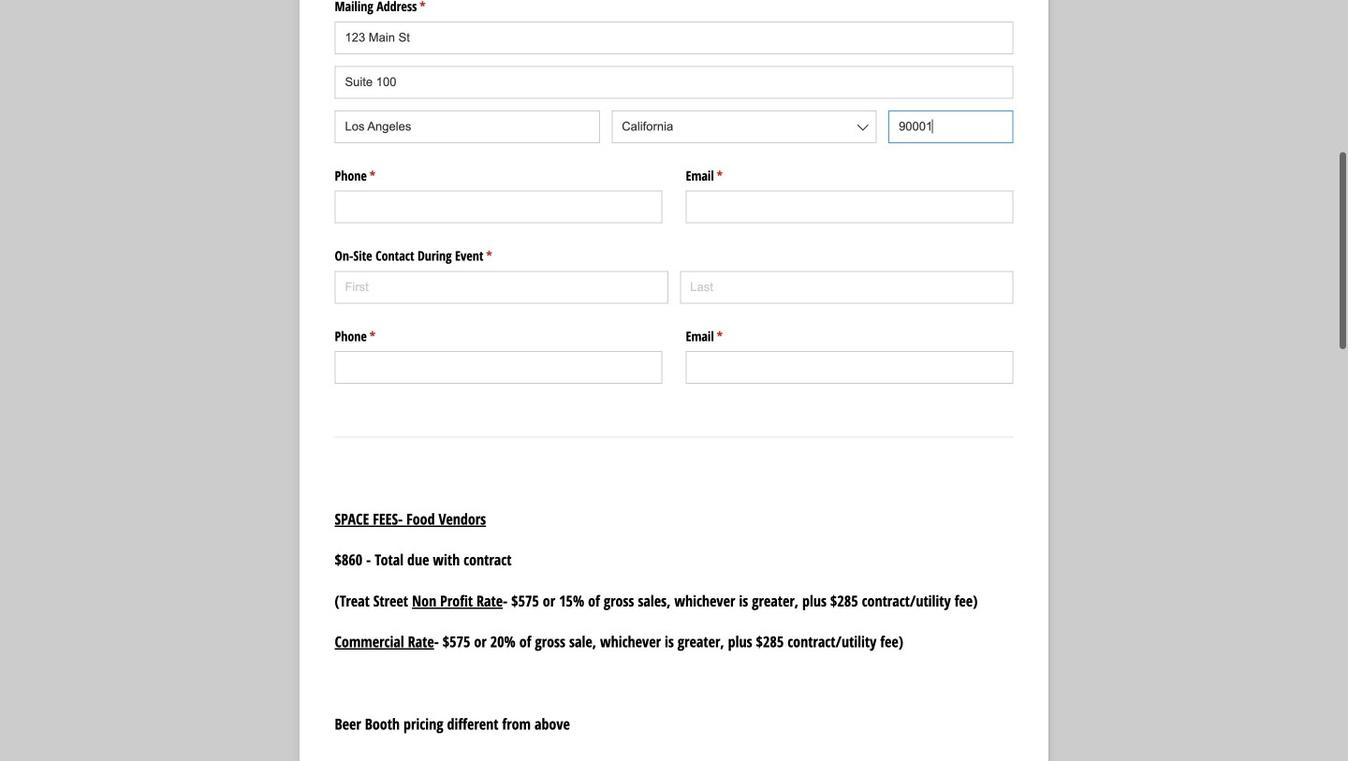Task type: describe. For each thing, give the bounding box(es) containing it.
State text field
[[612, 110, 877, 143]]

Address Line 1 text field
[[335, 22, 1014, 54]]

Address Line 2 text field
[[335, 66, 1014, 99]]

Last text field
[[680, 271, 1014, 304]]

Zip Code text field
[[889, 110, 1014, 143]]

First text field
[[335, 271, 669, 304]]



Task type: locate. For each thing, give the bounding box(es) containing it.
None text field
[[335, 351, 663, 384]]

None text field
[[335, 191, 663, 223], [686, 191, 1014, 223], [686, 351, 1014, 384], [335, 191, 663, 223], [686, 191, 1014, 223], [686, 351, 1014, 384]]

City text field
[[335, 110, 600, 143]]



